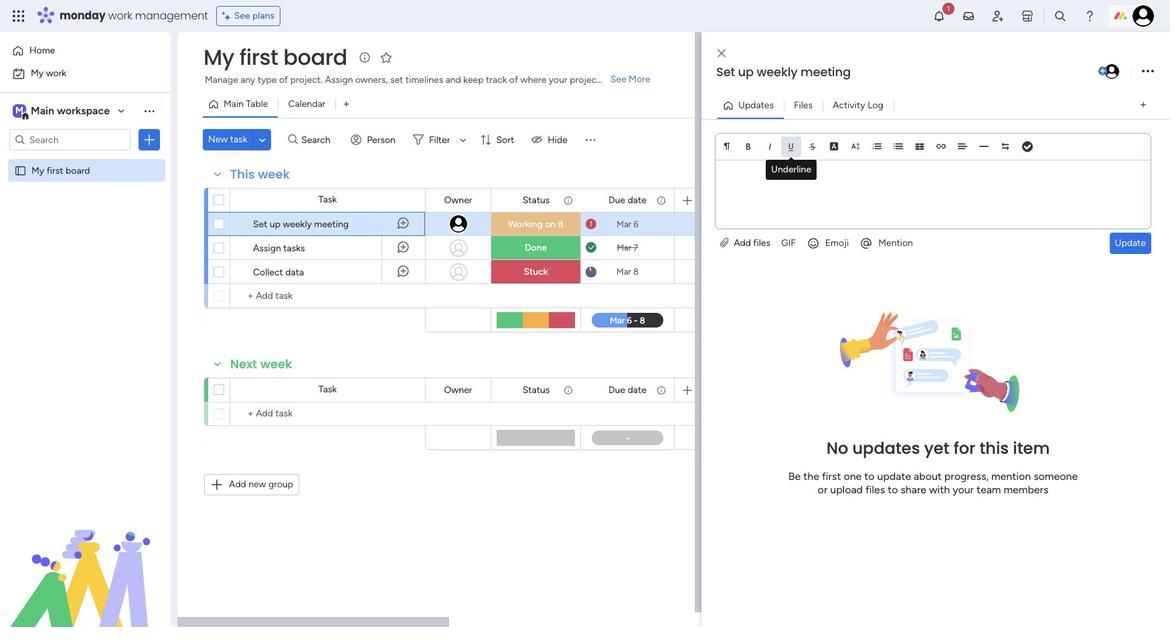 Task type: locate. For each thing, give the bounding box(es) containing it.
upload
[[830, 484, 863, 497]]

gif button
[[776, 233, 801, 254]]

1 horizontal spatial main
[[224, 98, 244, 110]]

filter button
[[408, 129, 471, 151]]

week right next
[[260, 356, 292, 373]]

work right monday on the top of the page
[[108, 8, 132, 23]]

files button
[[784, 95, 823, 116]]

1 vertical spatial options image
[[143, 133, 156, 147]]

main table button
[[203, 94, 278, 115]]

task down search field
[[318, 194, 337, 205]]

be the first one to update about progress, mention someone or upload files to share with your team members
[[788, 471, 1078, 497]]

2 date from the top
[[628, 385, 647, 396]]

1 vertical spatial assign
[[253, 243, 281, 254]]

1 horizontal spatial meeting
[[801, 64, 851, 80]]

0 vertical spatial first
[[239, 42, 278, 72]]

1 horizontal spatial see
[[610, 74, 626, 85]]

work for monday
[[108, 8, 132, 23]]

0 horizontal spatial board
[[66, 165, 90, 176]]

due date for due date field related to second column information image
[[609, 385, 647, 396]]

0 vertical spatial meeting
[[801, 64, 851, 80]]

Owner field
[[441, 193, 476, 208], [441, 383, 476, 398]]

column information image for second status field from the top
[[563, 385, 574, 396]]

work inside "option"
[[46, 68, 66, 79]]

1 due date field from the top
[[605, 193, 650, 208]]

1 due date from the top
[[609, 194, 647, 206]]

1 vertical spatial week
[[260, 356, 292, 373]]

my down the home
[[31, 68, 44, 79]]

1 horizontal spatial weekly
[[757, 64, 798, 80]]

2 due date from the top
[[609, 385, 647, 396]]

0 vertical spatial set up weekly meeting
[[716, 64, 851, 80]]

1 horizontal spatial kendall parks image
[[1133, 5, 1154, 27]]

board down search in workspace field
[[66, 165, 90, 176]]

7
[[634, 243, 638, 253]]

0 vertical spatial work
[[108, 8, 132, 23]]

log
[[868, 99, 883, 111]]

files down update
[[865, 484, 885, 497]]

0 vertical spatial weekly
[[757, 64, 798, 80]]

collect data
[[253, 267, 304, 278]]

column information image
[[656, 195, 667, 206], [656, 385, 667, 396]]

0 vertical spatial due date field
[[605, 193, 650, 208]]

due date
[[609, 194, 647, 206], [609, 385, 647, 396]]

1 vertical spatial your
[[953, 484, 974, 497]]

my right public board icon
[[31, 165, 44, 176]]

1 horizontal spatial of
[[509, 74, 518, 86]]

0 horizontal spatial add
[[229, 479, 246, 491]]

1 vertical spatial status field
[[519, 383, 553, 398]]

option
[[0, 158, 171, 161]]

options image
[[1142, 63, 1154, 81], [143, 133, 156, 147]]

owner field for this week
[[441, 193, 476, 208]]

up up updates button
[[738, 64, 754, 80]]

1 vertical spatial date
[[628, 385, 647, 396]]

my first board up type
[[203, 42, 347, 72]]

1 column information image from the top
[[563, 195, 574, 206]]

lottie animation element
[[0, 493, 171, 628]]

0 horizontal spatial weekly
[[283, 219, 312, 230]]

1 vertical spatial status
[[523, 385, 550, 396]]

rtl ltr image
[[1001, 142, 1010, 151]]

owner
[[444, 194, 472, 206], [444, 385, 472, 396]]

my work option
[[8, 63, 163, 84]]

it
[[558, 219, 564, 230]]

about
[[914, 471, 942, 484]]

0 vertical spatial up
[[738, 64, 754, 80]]

my inside "option"
[[31, 68, 44, 79]]

add new group
[[229, 479, 293, 491]]

1 of from the left
[[279, 74, 288, 86]]

1 vertical spatial board
[[66, 165, 90, 176]]

mar
[[617, 219, 631, 229], [617, 243, 631, 253], [616, 267, 631, 277]]

manage any type of project. assign owners, set timelines and keep track of where your project stands.
[[205, 74, 632, 86]]

2 due from the top
[[609, 385, 625, 396]]

0 vertical spatial date
[[628, 194, 647, 206]]

0 horizontal spatial main
[[31, 104, 54, 117]]

first up or in the bottom right of the page
[[822, 471, 841, 484]]

task
[[318, 194, 337, 205], [318, 384, 337, 396]]

assign up collect
[[253, 243, 281, 254]]

add left new
[[229, 479, 246, 491]]

main inside button
[[224, 98, 244, 110]]

0 vertical spatial due date
[[609, 194, 647, 206]]

1 vertical spatial to
[[888, 484, 898, 497]]

Due date field
[[605, 193, 650, 208], [605, 383, 650, 398]]

2 of from the left
[[509, 74, 518, 86]]

1 vertical spatial my first board
[[31, 165, 90, 176]]

set up assign tasks
[[253, 219, 267, 230]]

first down search in workspace field
[[47, 165, 63, 176]]

1 horizontal spatial set up weekly meeting
[[716, 64, 851, 80]]

2 vertical spatial first
[[822, 471, 841, 484]]

bold image
[[744, 142, 753, 151]]

0 vertical spatial mar
[[617, 219, 631, 229]]

of
[[279, 74, 288, 86], [509, 74, 518, 86]]

1 vertical spatial due date field
[[605, 383, 650, 398]]

set up weekly meeting up files
[[716, 64, 851, 80]]

format image
[[722, 142, 732, 151]]

options image down workspace options image
[[143, 133, 156, 147]]

board
[[283, 42, 347, 72], [66, 165, 90, 176]]

one
[[844, 471, 862, 484]]

set down close icon
[[716, 64, 735, 80]]

1 status from the top
[[523, 194, 550, 206]]

1 due from the top
[[609, 194, 625, 206]]

0 vertical spatial assign
[[325, 74, 353, 86]]

see inside button
[[234, 10, 250, 21]]

first up type
[[239, 42, 278, 72]]

2 status from the top
[[523, 385, 550, 396]]

0 horizontal spatial set up weekly meeting
[[253, 219, 349, 230]]

any
[[240, 74, 255, 86]]

set
[[716, 64, 735, 80], [253, 219, 267, 230]]

of right type
[[279, 74, 288, 86]]

to right one
[[864, 471, 875, 484]]

1 task from the top
[[318, 194, 337, 205]]

work down the home
[[46, 68, 66, 79]]

see plans button
[[216, 6, 281, 26]]

0 horizontal spatial work
[[46, 68, 66, 79]]

the
[[803, 471, 819, 484]]

assign
[[325, 74, 353, 86], [253, 243, 281, 254]]

status for second status field from the top
[[523, 385, 550, 396]]

align image
[[958, 142, 967, 151]]

due
[[609, 194, 625, 206], [609, 385, 625, 396]]

add view image
[[1140, 100, 1146, 110]]

my first board inside list box
[[31, 165, 90, 176]]

+ Add task text field
[[237, 288, 419, 305]]

1 horizontal spatial my first board
[[203, 42, 347, 72]]

add right dapulse attachment icon
[[734, 237, 751, 249]]

plans
[[252, 10, 275, 21]]

1 vertical spatial column information image
[[563, 385, 574, 396]]

week right this on the left top
[[258, 166, 290, 183]]

add for add new group
[[229, 479, 246, 491]]

1 vertical spatial up
[[270, 219, 281, 230]]

checklist image
[[1022, 142, 1033, 152]]

working
[[508, 219, 543, 230]]

1 horizontal spatial add
[[734, 237, 751, 249]]

update feed image
[[962, 9, 975, 23]]

0 vertical spatial column information image
[[656, 195, 667, 206]]

new task
[[208, 134, 247, 145]]

your right where
[[549, 74, 567, 86]]

1 vertical spatial owner
[[444, 385, 472, 396]]

0 vertical spatial my first board
[[203, 42, 347, 72]]

more
[[629, 74, 650, 85]]

workspace selection element
[[13, 103, 112, 120]]

date
[[628, 194, 647, 206], [628, 385, 647, 396]]

see left "more" at the right top
[[610, 74, 626, 85]]

weekly up the tasks
[[283, 219, 312, 230]]

0 vertical spatial see
[[234, 10, 250, 21]]

owner field for next week
[[441, 383, 476, 398]]

0 vertical spatial status
[[523, 194, 550, 206]]

next
[[230, 356, 257, 373]]

1 vertical spatial column information image
[[656, 385, 667, 396]]

assign tasks
[[253, 243, 305, 254]]

1 vertical spatial work
[[46, 68, 66, 79]]

main for main workspace
[[31, 104, 54, 117]]

this
[[230, 166, 255, 183]]

kendall parks image
[[1133, 5, 1154, 27], [1103, 63, 1120, 80]]

0 vertical spatial week
[[258, 166, 290, 183]]

0 vertical spatial column information image
[[563, 195, 574, 206]]

task for this week
[[318, 194, 337, 205]]

up up assign tasks
[[270, 219, 281, 230]]

1 horizontal spatial set
[[716, 64, 735, 80]]

see left "plans"
[[234, 10, 250, 21]]

1 vertical spatial due date
[[609, 385, 647, 396]]

angle down image
[[259, 135, 266, 145]]

0 vertical spatial owner
[[444, 194, 472, 206]]

0 horizontal spatial my first board
[[31, 165, 90, 176]]

weekly up "updates"
[[757, 64, 798, 80]]

0 vertical spatial board
[[283, 42, 347, 72]]

0 horizontal spatial to
[[864, 471, 875, 484]]

0 horizontal spatial your
[[549, 74, 567, 86]]

0 vertical spatial your
[[549, 74, 567, 86]]

task for next week
[[318, 384, 337, 396]]

this week
[[230, 166, 290, 183]]

mar left 7
[[617, 243, 631, 253]]

first inside my first board list box
[[47, 165, 63, 176]]

0 vertical spatial set
[[716, 64, 735, 80]]

new task button
[[203, 129, 253, 151]]

mention button
[[854, 233, 918, 254]]

your
[[549, 74, 567, 86], [953, 484, 974, 497]]

my work
[[31, 68, 66, 79]]

1 owner field from the top
[[441, 193, 476, 208]]

0 vertical spatial due
[[609, 194, 625, 206]]

2 due date field from the top
[[605, 383, 650, 398]]

options image up add view icon
[[1142, 63, 1154, 81]]

main workspace
[[31, 104, 110, 117]]

week for next week
[[260, 356, 292, 373]]

0 horizontal spatial see
[[234, 10, 250, 21]]

1 date from the top
[[628, 194, 647, 206]]

of right track
[[509, 74, 518, 86]]

set
[[390, 74, 403, 86]]

see plans
[[234, 10, 275, 21]]

emoji
[[825, 237, 849, 249]]

main right workspace icon at top
[[31, 104, 54, 117]]

1 horizontal spatial to
[[888, 484, 898, 497]]

0 vertical spatial add
[[734, 237, 751, 249]]

task up + add task text field in the left of the page
[[318, 384, 337, 396]]

1 vertical spatial task
[[318, 384, 337, 396]]

weekly inside 'field'
[[757, 64, 798, 80]]

1 horizontal spatial work
[[108, 8, 132, 23]]

v2 overdue deadline image
[[586, 218, 596, 231]]

update button
[[1109, 233, 1151, 254]]

2 vertical spatial mar
[[616, 267, 631, 277]]

1 horizontal spatial options image
[[1142, 63, 1154, 81]]

column information image for first status field from the top of the page
[[563, 195, 574, 206]]

first inside be the first one to update about progress, mention someone or upload files to share with your team members
[[822, 471, 841, 484]]

to down update
[[888, 484, 898, 497]]

board inside list box
[[66, 165, 90, 176]]

main inside workspace selection 'element'
[[31, 104, 54, 117]]

m
[[15, 105, 23, 116]]

mention
[[878, 237, 913, 249]]

1 owner from the top
[[444, 194, 472, 206]]

2 task from the top
[[318, 384, 337, 396]]

main left table
[[224, 98, 244, 110]]

0 vertical spatial to
[[864, 471, 875, 484]]

1 vertical spatial owner field
[[441, 383, 476, 398]]

weekly
[[757, 64, 798, 80], [283, 219, 312, 230]]

1 horizontal spatial your
[[953, 484, 974, 497]]

mar left 8 at right top
[[616, 267, 631, 277]]

see more link
[[609, 73, 652, 86]]

show board description image
[[357, 51, 373, 64]]

0 horizontal spatial files
[[753, 237, 770, 249]]

v2 done deadline image
[[586, 242, 596, 254]]

see for see more
[[610, 74, 626, 85]]

my first board down search in workspace field
[[31, 165, 90, 176]]

assign up add view image
[[325, 74, 353, 86]]

stuck
[[524, 266, 548, 278]]

add to favorites image
[[379, 51, 393, 64]]

1 vertical spatial mar
[[617, 243, 631, 253]]

add inside button
[[229, 479, 246, 491]]

updates
[[738, 99, 774, 111]]

1 vertical spatial set
[[253, 219, 267, 230]]

files
[[753, 237, 770, 249], [865, 484, 885, 497]]

files
[[794, 99, 813, 111]]

My first board field
[[200, 42, 350, 72]]

size image
[[851, 142, 860, 151]]

mention
[[991, 471, 1031, 484]]

2 column information image from the top
[[563, 385, 574, 396]]

board up project.
[[283, 42, 347, 72]]

0 horizontal spatial of
[[279, 74, 288, 86]]

see
[[234, 10, 250, 21], [610, 74, 626, 85]]

0 vertical spatial owner field
[[441, 193, 476, 208]]

set up weekly meeting inside 'field'
[[716, 64, 851, 80]]

help image
[[1083, 9, 1096, 23]]

first
[[239, 42, 278, 72], [47, 165, 63, 176], [822, 471, 841, 484]]

0 vertical spatial status field
[[519, 193, 553, 208]]

1 horizontal spatial files
[[865, 484, 885, 497]]

2 horizontal spatial first
[[822, 471, 841, 484]]

status
[[523, 194, 550, 206], [523, 385, 550, 396]]

1 vertical spatial due
[[609, 385, 625, 396]]

owner for next week
[[444, 385, 472, 396]]

main
[[224, 98, 244, 110], [31, 104, 54, 117]]

your down progress,
[[953, 484, 974, 497]]

team
[[977, 484, 1001, 497]]

my inside list box
[[31, 165, 44, 176]]

1 horizontal spatial up
[[738, 64, 754, 80]]

mar for mar 7
[[617, 243, 631, 253]]

1 vertical spatial kendall parks image
[[1103, 63, 1120, 80]]

1 vertical spatial add
[[229, 479, 246, 491]]

0 vertical spatial files
[[753, 237, 770, 249]]

0 horizontal spatial first
[[47, 165, 63, 176]]

keep
[[463, 74, 484, 86]]

1 column information image from the top
[[656, 195, 667, 206]]

Status field
[[519, 193, 553, 208], [519, 383, 553, 398]]

tasks
[[283, 243, 305, 254]]

1 vertical spatial files
[[865, 484, 885, 497]]

2 owner from the top
[[444, 385, 472, 396]]

set up weekly meeting up the tasks
[[253, 219, 349, 230]]

share
[[901, 484, 926, 497]]

track
[[486, 74, 507, 86]]

0 vertical spatial options image
[[1142, 63, 1154, 81]]

2 owner field from the top
[[441, 383, 476, 398]]

monday marketplace image
[[1021, 9, 1034, 23]]

mar for mar 8
[[616, 267, 631, 277]]

public board image
[[14, 164, 27, 177]]

0 horizontal spatial up
[[270, 219, 281, 230]]

column information image
[[563, 195, 574, 206], [563, 385, 574, 396]]

0 horizontal spatial set
[[253, 219, 267, 230]]

mar left 6
[[617, 219, 631, 229]]

work
[[108, 8, 132, 23], [46, 68, 66, 79]]

0 horizontal spatial meeting
[[314, 219, 349, 230]]

1 vertical spatial see
[[610, 74, 626, 85]]

Search field
[[298, 131, 338, 149]]

files left the gif
[[753, 237, 770, 249]]

sort button
[[475, 129, 522, 151]]

stands.
[[602, 74, 632, 86]]

link image
[[936, 142, 946, 151]]

0 vertical spatial task
[[318, 194, 337, 205]]

to
[[864, 471, 875, 484], [888, 484, 898, 497]]

Search in workspace field
[[28, 132, 112, 148]]



Task type: describe. For each thing, give the bounding box(es) containing it.
calendar
[[288, 98, 325, 110]]

meeting inside 'field'
[[801, 64, 851, 80]]

set inside 'field'
[[716, 64, 735, 80]]

project
[[570, 74, 600, 86]]

calendar button
[[278, 94, 336, 115]]

Next week field
[[227, 356, 295, 373]]

yet
[[924, 438, 949, 460]]

activity log
[[833, 99, 883, 111]]

&bull; bullets image
[[894, 142, 903, 151]]

+ Add task text field
[[237, 406, 419, 422]]

management
[[135, 8, 208, 23]]

progress,
[[944, 471, 989, 484]]

table image
[[915, 142, 924, 151]]

manage
[[205, 74, 238, 86]]

monday
[[60, 8, 105, 23]]

workspace options image
[[143, 104, 156, 118]]

lottie animation image
[[0, 493, 171, 628]]

invite members image
[[991, 9, 1005, 23]]

home option
[[8, 40, 163, 62]]

2 status field from the top
[[519, 383, 553, 398]]

select product image
[[12, 9, 25, 23]]

due date field for 1st column information image
[[605, 193, 650, 208]]

arrow down image
[[455, 132, 471, 148]]

search everything image
[[1054, 9, 1067, 23]]

with
[[929, 484, 950, 497]]

your inside be the first one to update about progress, mention someone or upload files to share with your team members
[[953, 484, 974, 497]]

workspace image
[[13, 104, 26, 118]]

see for see plans
[[234, 10, 250, 21]]

someone
[[1034, 471, 1078, 484]]

text color image
[[829, 142, 839, 151]]

2 column information image from the top
[[656, 385, 667, 396]]

1 vertical spatial meeting
[[314, 219, 349, 230]]

person button
[[345, 129, 404, 151]]

my first board list box
[[0, 156, 171, 362]]

updates
[[852, 438, 920, 460]]

date for due date field related to second column information image
[[628, 385, 647, 396]]

1 horizontal spatial first
[[239, 42, 278, 72]]

owner for this week
[[444, 194, 472, 206]]

mar 8
[[616, 267, 639, 277]]

italic image
[[765, 142, 774, 151]]

item
[[1013, 438, 1050, 460]]

dapulse attachment image
[[720, 237, 729, 249]]

date for due date field related to 1st column information image
[[628, 194, 647, 206]]

emoji button
[[801, 233, 854, 254]]

data
[[285, 267, 304, 278]]

or
[[818, 484, 828, 497]]

mar 6
[[617, 219, 638, 229]]

activity log button
[[823, 95, 893, 116]]

strikethrough image
[[808, 142, 817, 151]]

updates button
[[718, 95, 784, 116]]

This week field
[[227, 166, 293, 183]]

files inside be the first one to update about progress, mention someone or upload files to share with your team members
[[865, 484, 885, 497]]

0 horizontal spatial options image
[[143, 133, 156, 147]]

0 horizontal spatial assign
[[253, 243, 281, 254]]

1 status field from the top
[[519, 193, 553, 208]]

mar for mar 6
[[617, 219, 631, 229]]

monday work management
[[60, 8, 208, 23]]

new
[[208, 134, 228, 145]]

underline image
[[786, 142, 796, 151]]

task
[[230, 134, 247, 145]]

for
[[954, 438, 975, 460]]

0 vertical spatial kendall parks image
[[1133, 5, 1154, 27]]

table
[[246, 98, 268, 110]]

on
[[545, 219, 556, 230]]

see more
[[610, 74, 650, 85]]

no updates yet for this item
[[826, 438, 1050, 460]]

mar 7
[[617, 243, 638, 253]]

hide button
[[526, 129, 576, 151]]

due date for due date field related to 1st column information image
[[609, 194, 647, 206]]

1. numbers image
[[872, 142, 882, 151]]

notifications image
[[932, 9, 946, 23]]

where
[[520, 74, 546, 86]]

sort
[[496, 134, 514, 146]]

main table
[[224, 98, 268, 110]]

my work link
[[8, 63, 163, 84]]

activity
[[833, 99, 865, 111]]

gif
[[781, 237, 796, 249]]

members
[[1004, 484, 1048, 497]]

6
[[633, 219, 638, 229]]

my up manage
[[203, 42, 234, 72]]

group
[[268, 479, 293, 491]]

1 image
[[942, 1, 954, 16]]

workspace
[[57, 104, 110, 117]]

add view image
[[343, 99, 349, 109]]

week for this week
[[258, 166, 290, 183]]

1 horizontal spatial assign
[[325, 74, 353, 86]]

add for add files
[[734, 237, 751, 249]]

underline
[[771, 164, 811, 175]]

add new group button
[[204, 475, 299, 496]]

no
[[826, 438, 848, 460]]

timelines
[[405, 74, 443, 86]]

status for first status field from the top of the page
[[523, 194, 550, 206]]

due date field for second column information image
[[605, 383, 650, 398]]

Set up weekly meeting field
[[713, 64, 1096, 81]]

up inside set up weekly meeting 'field'
[[738, 64, 754, 80]]

close image
[[718, 49, 726, 59]]

done
[[525, 242, 547, 254]]

be
[[788, 471, 801, 484]]

8
[[633, 267, 639, 277]]

project.
[[290, 74, 323, 86]]

collect
[[253, 267, 283, 278]]

home link
[[8, 40, 163, 62]]

v2 search image
[[288, 132, 298, 147]]

person
[[367, 134, 396, 146]]

update
[[877, 471, 911, 484]]

this
[[980, 438, 1009, 460]]

menu image
[[584, 133, 597, 147]]

1 vertical spatial set up weekly meeting
[[253, 219, 349, 230]]

home
[[29, 45, 55, 56]]

add files
[[731, 237, 770, 249]]

owners,
[[355, 74, 388, 86]]

0 horizontal spatial kendall parks image
[[1103, 63, 1120, 80]]

new
[[248, 479, 266, 491]]

line image
[[979, 142, 989, 151]]

1 horizontal spatial board
[[283, 42, 347, 72]]

next week
[[230, 356, 292, 373]]

work for my
[[46, 68, 66, 79]]

hide
[[548, 134, 567, 146]]

dapulse addbtn image
[[1098, 67, 1107, 76]]

main for main table
[[224, 98, 244, 110]]

type
[[258, 74, 277, 86]]

1 vertical spatial weekly
[[283, 219, 312, 230]]

update
[[1115, 237, 1146, 249]]



Task type: vqa. For each thing, say whether or not it's contained in the screenshot.
the topmost Options Icon
yes



